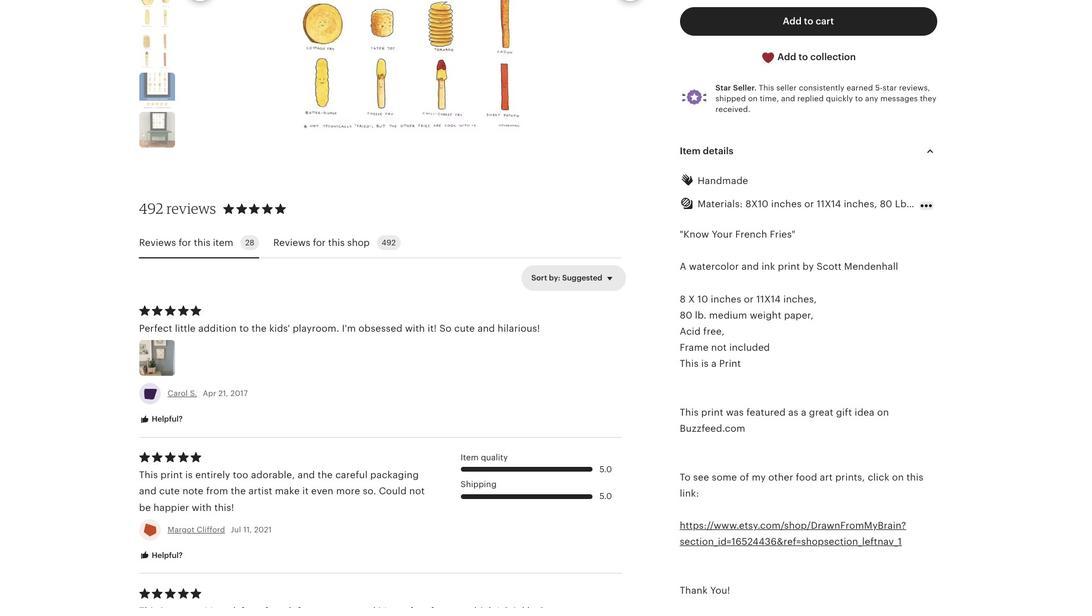 Task type: locate. For each thing, give the bounding box(es) containing it.
as
[[788, 407, 799, 418]]

this inside 8 x 10 inches or 11x14 inches, 80 lb. medium weight paper, acid free, frame not included this is a print
[[680, 358, 699, 369]]

cute up "happier"
[[159, 486, 180, 497]]

0 horizontal spatial a
[[711, 358, 717, 369]]

21,
[[218, 389, 228, 398]]

2 5.0 from the top
[[600, 491, 612, 501]]

be
[[139, 502, 151, 513]]

is
[[701, 358, 709, 369], [185, 469, 193, 481]]

the down too
[[231, 486, 246, 497]]

0 vertical spatial 5.0
[[600, 464, 612, 474]]

1 horizontal spatial not
[[711, 342, 727, 353]]

add
[[783, 16, 802, 27], [778, 51, 796, 63]]

0 vertical spatial print
[[778, 261, 800, 272]]

0 horizontal spatial for
[[179, 237, 191, 248]]

cute right so
[[454, 323, 475, 334]]

apr
[[203, 389, 216, 398]]

entirely
[[195, 469, 230, 481]]

1 vertical spatial print
[[701, 407, 723, 418]]

print inside this print was featured as a great gift idea on buzzfeed.com
[[701, 407, 723, 418]]

to down earned
[[855, 94, 863, 103]]

reviews right 28
[[273, 237, 310, 248]]

0 horizontal spatial on
[[748, 94, 758, 103]]

with left it!
[[405, 323, 425, 334]]

to
[[804, 16, 813, 27], [799, 51, 808, 63], [855, 94, 863, 103], [239, 323, 249, 334]]

item
[[680, 145, 701, 156], [461, 452, 479, 462]]

add to collection
[[775, 51, 856, 63]]

1 horizontal spatial a
[[801, 407, 806, 418]]

0 vertical spatial with
[[405, 323, 425, 334]]

0 horizontal spatial cute
[[159, 486, 180, 497]]

reviews,
[[899, 83, 930, 92]]

sort
[[531, 273, 547, 282]]

and up the be
[[139, 486, 157, 497]]

this left 'shop'
[[328, 237, 345, 248]]

this inside this print is entirely too adorable, and the careful packaging and cute note from the artist make it even more so. could not be happier with this!
[[139, 469, 158, 481]]

on down seller.
[[748, 94, 758, 103]]

1 vertical spatial item
[[461, 452, 479, 462]]

0 vertical spatial 492
[[139, 200, 163, 218]]

0 horizontal spatial is
[[185, 469, 193, 481]]

1 horizontal spatial the
[[252, 323, 267, 334]]

492
[[139, 200, 163, 218], [382, 238, 396, 247]]

little
[[175, 323, 196, 334]]

with down note
[[192, 502, 212, 513]]

1 vertical spatial 5.0
[[600, 491, 612, 501]]

reviews down 492 reviews
[[139, 237, 176, 248]]

print inside this print is entirely too adorable, and the careful packaging and cute note from the artist make it even more so. could not be happier with this!
[[161, 469, 183, 481]]

item left quality
[[461, 452, 479, 462]]

1 helpful? from the top
[[150, 415, 183, 424]]

0 horizontal spatial this
[[194, 237, 210, 248]]

0 horizontal spatial not
[[409, 486, 425, 497]]

this up the be
[[139, 469, 158, 481]]

helpful? button down the margot
[[130, 545, 192, 567]]

a left print on the right
[[711, 358, 717, 369]]

1 5.0 from the top
[[600, 464, 612, 474]]

1 reviews from the left
[[139, 237, 176, 248]]

2 reviews from the left
[[273, 237, 310, 248]]

to left collection
[[799, 51, 808, 63]]

2 helpful? from the top
[[150, 551, 183, 560]]

1 horizontal spatial cute
[[454, 323, 475, 334]]

this up time,
[[759, 83, 774, 92]]

is inside 8 x 10 inches or 11x14 inches, 80 lb. medium weight paper, acid free, frame not included this is a print
[[701, 358, 709, 369]]

kids'
[[269, 323, 290, 334]]

was
[[726, 407, 744, 418]]

item inside dropdown button
[[680, 145, 701, 156]]

and left ink
[[742, 261, 759, 272]]

print up note
[[161, 469, 183, 481]]

print up buzzfeed.com
[[701, 407, 723, 418]]

0 horizontal spatial print
[[161, 469, 183, 481]]

0 vertical spatial is
[[701, 358, 709, 369]]

1 vertical spatial 492
[[382, 238, 396, 247]]

492 left the reviews
[[139, 200, 163, 218]]

a right as
[[801, 407, 806, 418]]

5.0 for shipping
[[600, 491, 612, 501]]

on right 'click'
[[892, 472, 904, 483]]

not down free,
[[711, 342, 727, 353]]

on right 'idea'
[[877, 407, 889, 418]]

2 horizontal spatial the
[[318, 469, 333, 481]]

item details button
[[669, 137, 948, 165]]

this
[[194, 237, 210, 248], [328, 237, 345, 248], [907, 472, 924, 483]]

and left hilarious!
[[478, 323, 495, 334]]

0 vertical spatial not
[[711, 342, 727, 353]]

2 vertical spatial on
[[892, 472, 904, 483]]

helpful? for 2nd helpful? button from the bottom of the page
[[150, 415, 183, 424]]

included
[[729, 342, 770, 353]]

this print is entirely too adorable, and the careful packaging and cute note from the artist make it even more so. could not be happier with this!
[[139, 469, 425, 513]]

print for this print is entirely too adorable, and the careful packaging and cute note from the artist make it even more so. could not be happier with this!
[[161, 469, 183, 481]]

helpful? button down carol
[[130, 409, 192, 430]]

not right could
[[409, 486, 425, 497]]

0 horizontal spatial the
[[231, 486, 246, 497]]

consistently
[[799, 83, 845, 92]]

helpful? down carol
[[150, 415, 183, 424]]

free,
[[703, 326, 725, 337]]

college student gift weird stuff cubicle decor trending now image 8 image
[[139, 73, 175, 108]]

0 vertical spatial add
[[783, 16, 802, 27]]

to right the addition
[[239, 323, 249, 334]]

1 vertical spatial add
[[778, 51, 796, 63]]

frame
[[680, 342, 709, 353]]

492 for 492
[[382, 238, 396, 247]]

1 horizontal spatial reviews
[[273, 237, 310, 248]]

2 helpful? button from the top
[[130, 545, 192, 567]]

1 vertical spatial is
[[185, 469, 193, 481]]

1 horizontal spatial 492
[[382, 238, 396, 247]]

seller
[[776, 83, 797, 92]]

0 vertical spatial cute
[[454, 323, 475, 334]]

1 vertical spatial a
[[801, 407, 806, 418]]

reviews
[[139, 237, 176, 248], [273, 237, 310, 248]]

with inside this print is entirely too adorable, and the careful packaging and cute note from the artist make it even more so. could not be happier with this!
[[192, 502, 212, 513]]

this left item
[[194, 237, 210, 248]]

college student gift weird stuff cubicle decor trending now image 6 image
[[139, 0, 175, 30]]

this print was featured as a great gift idea on buzzfeed.com
[[680, 407, 889, 434]]

not inside this print is entirely too adorable, and the careful packaging and cute note from the artist make it even more so. could not be happier with this!
[[409, 486, 425, 497]]

1 horizontal spatial print
[[701, 407, 723, 418]]

shop
[[347, 237, 370, 248]]

obsessed
[[359, 323, 403, 334]]

reviews for reviews for this item
[[139, 237, 176, 248]]

5.0
[[600, 464, 612, 474], [600, 491, 612, 501]]

1 vertical spatial cute
[[159, 486, 180, 497]]

1 horizontal spatial this
[[328, 237, 345, 248]]

1 vertical spatial not
[[409, 486, 425, 497]]

this for this print was featured as a great gift idea on buzzfeed.com
[[680, 407, 699, 418]]

print left by
[[778, 261, 800, 272]]

this inside this print was featured as a great gift idea on buzzfeed.com
[[680, 407, 699, 418]]

the up even
[[318, 469, 333, 481]]

is up note
[[185, 469, 193, 481]]

0 horizontal spatial item
[[461, 452, 479, 462]]

the
[[252, 323, 267, 334], [318, 469, 333, 481], [231, 486, 246, 497]]

make
[[275, 486, 300, 497]]

0 horizontal spatial reviews
[[139, 237, 176, 248]]

with
[[405, 323, 425, 334], [192, 502, 212, 513]]

this right 'click'
[[907, 472, 924, 483]]

https://www.etsy.com/shop/drawnfrommybrain?
[[680, 520, 906, 531]]

2 vertical spatial print
[[161, 469, 183, 481]]

0 horizontal spatial with
[[192, 502, 212, 513]]

1 for from the left
[[179, 237, 191, 248]]

reviews
[[166, 200, 216, 218]]

buzzfeed.com
[[680, 423, 746, 434]]

https://www.etsy.com/shop/drawnfrommybrain? section_id=16524436&ref=shopsection_leftnav_1 link
[[680, 520, 906, 548]]

492 right 'shop'
[[382, 238, 396, 247]]

0 vertical spatial on
[[748, 94, 758, 103]]

1 vertical spatial the
[[318, 469, 333, 481]]

is down frame
[[701, 358, 709, 369]]

item for item details
[[680, 145, 701, 156]]

gift
[[836, 407, 852, 418]]

college student gift weird stuff cubicle decor trending now image 9 image
[[139, 112, 175, 148]]

a inside 8 x 10 inches or 11x14 inches, 80 lb. medium weight paper, acid free, frame not included this is a print
[[711, 358, 717, 369]]

helpful?
[[150, 415, 183, 424], [150, 551, 183, 560]]

add up seller
[[778, 51, 796, 63]]

1 vertical spatial helpful?
[[150, 551, 183, 560]]

add for add to collection
[[778, 51, 796, 63]]

0 vertical spatial a
[[711, 358, 717, 369]]

for left 'shop'
[[313, 237, 326, 248]]

1 horizontal spatial for
[[313, 237, 326, 248]]

11x14
[[756, 293, 781, 305]]

0 horizontal spatial 492
[[139, 200, 163, 218]]

1 vertical spatial with
[[192, 502, 212, 513]]

inches,
[[783, 293, 817, 305]]

this up buzzfeed.com
[[680, 407, 699, 418]]

shipping
[[461, 480, 497, 489]]

scott
[[817, 261, 842, 272]]

helpful? down the margot
[[150, 551, 183, 560]]

2 horizontal spatial this
[[907, 472, 924, 483]]

5.0 for item quality
[[600, 464, 612, 474]]

2 for from the left
[[313, 237, 326, 248]]

item left the details
[[680, 145, 701, 156]]

x
[[688, 293, 695, 305]]

0 vertical spatial helpful?
[[150, 415, 183, 424]]

2 horizontal spatial print
[[778, 261, 800, 272]]

this down frame
[[680, 358, 699, 369]]

this inside this seller consistently earned 5-star reviews, shipped on time, and replied quickly to any messages they received.
[[759, 83, 774, 92]]

1 vertical spatial helpful? button
[[130, 545, 192, 567]]

to left cart
[[804, 16, 813, 27]]

for down the reviews
[[179, 237, 191, 248]]

on
[[748, 94, 758, 103], [877, 407, 889, 418], [892, 472, 904, 483]]

1 vertical spatial on
[[877, 407, 889, 418]]

this for item
[[194, 237, 210, 248]]

to inside this seller consistently earned 5-star reviews, shipped on time, and replied quickly to any messages they received.
[[855, 94, 863, 103]]

tab list containing reviews for this item
[[139, 228, 621, 259]]

0 vertical spatial item
[[680, 145, 701, 156]]

lb.
[[695, 310, 707, 321]]

0 vertical spatial helpful? button
[[130, 409, 192, 430]]

carol
[[168, 389, 188, 398]]

2 horizontal spatial on
[[892, 472, 904, 483]]

tab list
[[139, 228, 621, 259]]

and down seller
[[781, 94, 795, 103]]

of
[[740, 472, 749, 483]]

add left cart
[[783, 16, 802, 27]]

perfect little addition to the kids' playroom. i'm obsessed with it! so cute and hilarious!
[[139, 323, 540, 334]]

mendenhall
[[844, 261, 898, 272]]

28
[[245, 238, 254, 247]]

a
[[711, 358, 717, 369], [801, 407, 806, 418]]

add to cart
[[783, 16, 834, 27]]

and
[[781, 94, 795, 103], [742, 261, 759, 272], [478, 323, 495, 334], [298, 469, 315, 481], [139, 486, 157, 497]]

1 horizontal spatial item
[[680, 145, 701, 156]]

https://www.etsy.com/shop/drawnfrommybrain? section_id=16524436&ref=shopsection_leftnav_1
[[680, 520, 906, 548]]

inches
[[711, 293, 741, 305]]

1 horizontal spatial on
[[877, 407, 889, 418]]

2 vertical spatial the
[[231, 486, 246, 497]]

492 reviews
[[139, 200, 216, 218]]

and inside this seller consistently earned 5-star reviews, shipped on time, and replied quickly to any messages they received.
[[781, 94, 795, 103]]

11,
[[243, 525, 252, 534]]

playroom.
[[293, 323, 339, 334]]

1 horizontal spatial is
[[701, 358, 709, 369]]

the left kids'
[[252, 323, 267, 334]]



Task type: vqa. For each thing, say whether or not it's contained in the screenshot.
4,
no



Task type: describe. For each thing, give the bounding box(es) containing it.
from
[[206, 486, 228, 497]]

thank you!
[[680, 585, 730, 596]]

college student gift weird stuff cubicle decor trending now image 7 image
[[139, 33, 175, 69]]

1 helpful? button from the top
[[130, 409, 192, 430]]

sort by: suggested button
[[523, 266, 626, 291]]

"know your french fries"
[[680, 229, 796, 240]]

section_id=16524436&ref=shopsection_leftnav_1
[[680, 536, 902, 548]]

this for this print is entirely too adorable, and the careful packaging and cute note from the artist make it even more so. could not be happier with this!
[[139, 469, 158, 481]]

star
[[883, 83, 897, 92]]

collection
[[810, 51, 856, 63]]

for for shop
[[313, 237, 326, 248]]

80
[[680, 310, 692, 321]]

on inside to see some of my other food art prints, click on this link:
[[892, 472, 904, 483]]

suggested
[[562, 273, 602, 282]]

packaging
[[370, 469, 419, 481]]

add for add to cart
[[783, 16, 802, 27]]

8
[[680, 293, 686, 305]]

prints,
[[835, 472, 865, 483]]

it!
[[428, 323, 437, 334]]

2021
[[254, 525, 272, 534]]

adorable,
[[251, 469, 295, 481]]

more
[[336, 486, 360, 497]]

sort by: suggested
[[531, 273, 602, 282]]

so.
[[363, 486, 376, 497]]

not inside 8 x 10 inches or 11x14 inches, 80 lb. medium weight paper, acid free, frame not included this is a print
[[711, 342, 727, 353]]

watercolor
[[689, 261, 739, 272]]

1 horizontal spatial with
[[405, 323, 425, 334]]

they
[[920, 94, 937, 103]]

for for item
[[179, 237, 191, 248]]

perfect
[[139, 323, 172, 334]]

reviews for this item
[[139, 237, 233, 248]]

weight
[[750, 310, 782, 321]]

this for shop
[[328, 237, 345, 248]]

5-
[[875, 83, 883, 92]]

time,
[[760, 94, 779, 103]]

paper,
[[784, 310, 814, 321]]

this seller consistently earned 5-star reviews, shipped on time, and replied quickly to any messages they received.
[[716, 83, 937, 114]]

cute inside this print is entirely too adorable, and the careful packaging and cute note from the artist make it even more so. could not be happier with this!
[[159, 486, 180, 497]]

and up it
[[298, 469, 315, 481]]

a watercolor and ink print by scott mendenhall
[[680, 261, 898, 272]]

jul
[[231, 525, 241, 534]]

item
[[213, 237, 233, 248]]

add to collection button
[[680, 43, 937, 72]]

add to cart button
[[680, 7, 937, 36]]

hilarious!
[[498, 323, 540, 334]]

this for this seller consistently earned 5-star reviews, shipped on time, and replied quickly to any messages they received.
[[759, 83, 774, 92]]

by
[[803, 261, 814, 272]]

replied
[[797, 94, 824, 103]]

by:
[[549, 273, 560, 282]]

item for item quality
[[461, 452, 479, 462]]

margot clifford jul 11, 2021
[[168, 525, 272, 534]]

link:
[[680, 488, 699, 499]]

great
[[809, 407, 834, 418]]

note
[[182, 486, 204, 497]]

s.
[[190, 389, 197, 398]]

492 for 492 reviews
[[139, 200, 163, 218]]

acid
[[680, 326, 701, 337]]

addition
[[198, 323, 237, 334]]

thank
[[680, 585, 708, 596]]

a inside this print was featured as a great gift idea on buzzfeed.com
[[801, 407, 806, 418]]

8 x 10 inches or 11x14 inches, 80 lb. medium weight paper, acid free, frame not included this is a print
[[680, 293, 817, 369]]

clifford
[[197, 525, 225, 534]]

fries"
[[770, 229, 796, 240]]

see
[[693, 472, 709, 483]]

a
[[680, 261, 686, 272]]

messages
[[881, 94, 918, 103]]

happier
[[153, 502, 189, 513]]

item quality
[[461, 452, 508, 462]]

0 vertical spatial the
[[252, 323, 267, 334]]

carol s. link
[[168, 389, 197, 398]]

some
[[712, 472, 737, 483]]

this!
[[214, 502, 234, 513]]

careful
[[335, 469, 368, 481]]

handmade
[[698, 175, 748, 186]]

quality
[[481, 452, 508, 462]]

click
[[868, 472, 890, 483]]

received.
[[716, 105, 751, 114]]

featured
[[747, 407, 786, 418]]

quickly
[[826, 94, 853, 103]]

too
[[233, 469, 248, 481]]

is inside this print is entirely too adorable, and the careful packaging and cute note from the artist make it even more so. could not be happier with this!
[[185, 469, 193, 481]]

any
[[865, 94, 878, 103]]

on inside this seller consistently earned 5-star reviews, shipped on time, and replied quickly to any messages they received.
[[748, 94, 758, 103]]

star seller.
[[716, 83, 757, 92]]

i'm
[[342, 323, 356, 334]]

view details of this review photo by carol s. image
[[139, 340, 175, 376]]

medium
[[709, 310, 747, 321]]

this inside to see some of my other food art prints, click on this link:
[[907, 472, 924, 483]]

"know
[[680, 229, 709, 240]]

print for this print was featured as a great gift idea on buzzfeed.com
[[701, 407, 723, 418]]

food
[[796, 472, 817, 483]]

helpful? for 2nd helpful? button from the top
[[150, 551, 183, 560]]

french
[[735, 229, 767, 240]]

reviews for reviews for this shop
[[273, 237, 310, 248]]

even
[[311, 486, 334, 497]]

to see some of my other food art prints, click on this link:
[[680, 472, 924, 499]]

reviews for this shop
[[273, 237, 370, 248]]

so
[[439, 323, 452, 334]]

shipped
[[716, 94, 746, 103]]

you!
[[710, 585, 730, 596]]

margot
[[168, 525, 195, 534]]

your
[[712, 229, 733, 240]]

ink
[[762, 261, 775, 272]]

item details
[[680, 145, 734, 156]]

idea
[[855, 407, 875, 418]]

other
[[768, 472, 793, 483]]

on inside this print was featured as a great gift idea on buzzfeed.com
[[877, 407, 889, 418]]

earned
[[847, 83, 873, 92]]



